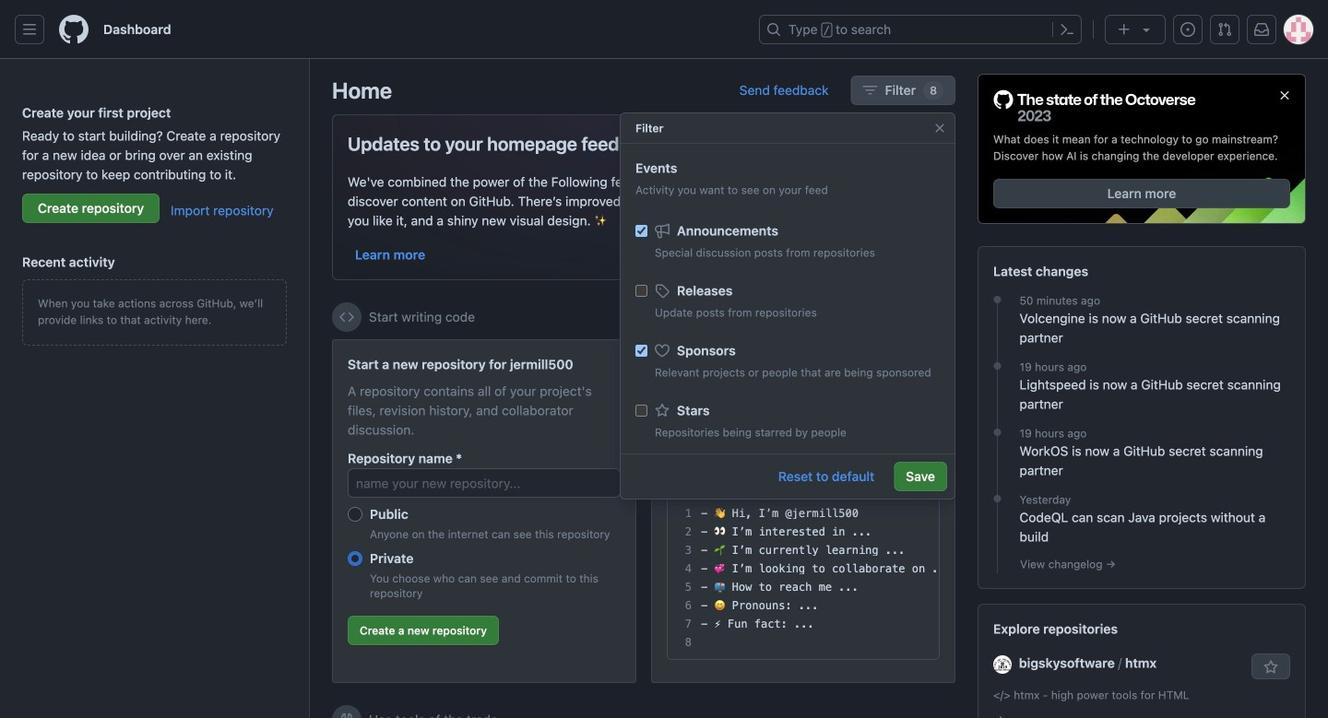 Task type: describe. For each thing, give the bounding box(es) containing it.
explore repositories navigation
[[978, 605, 1307, 719]]

x image
[[926, 132, 940, 147]]

tag image
[[655, 284, 670, 299]]

plus image
[[1118, 22, 1132, 37]]

name your new repository... text field
[[348, 469, 621, 498]]

1 dot fill image from the top
[[991, 359, 1005, 374]]

git pull request image
[[1218, 22, 1233, 37]]

none radio inside the start a new repository element
[[348, 552, 363, 567]]

issue opened image
[[1181, 22, 1196, 37]]

1 dot fill image from the top
[[991, 293, 1005, 307]]

none submit inside introduce yourself with a profile readme element
[[865, 463, 925, 489]]

2 dot fill image from the top
[[991, 492, 1005, 507]]

close image
[[1278, 88, 1293, 103]]

code image
[[340, 310, 354, 325]]

close menu image
[[933, 121, 948, 136]]

star image
[[655, 404, 670, 419]]

start a new repository element
[[332, 340, 637, 684]]

filter image
[[863, 83, 878, 98]]



Task type: locate. For each thing, give the bounding box(es) containing it.
2 dot fill image from the top
[[991, 426, 1005, 440]]

0 vertical spatial dot fill image
[[991, 359, 1005, 374]]

dot fill image
[[991, 359, 1005, 374], [991, 492, 1005, 507]]

star this repository image
[[1264, 661, 1279, 676]]

notifications image
[[1255, 22, 1270, 37]]

heart image
[[655, 344, 670, 359]]

megaphone image
[[655, 224, 670, 239]]

None radio
[[348, 552, 363, 567]]

1 vertical spatial dot fill image
[[991, 426, 1005, 440]]

0 vertical spatial dot fill image
[[991, 293, 1005, 307]]

command palette image
[[1060, 22, 1075, 37]]

triangle down image
[[1140, 22, 1155, 37]]

none radio inside the start a new repository element
[[348, 508, 363, 522]]

homepage image
[[59, 15, 89, 44]]

explore element
[[978, 74, 1307, 719]]

dot fill image
[[991, 293, 1005, 307], [991, 426, 1005, 440]]

@bigskysoftware profile image
[[994, 656, 1012, 675]]

why am i seeing this? image
[[941, 310, 956, 325]]

1 vertical spatial dot fill image
[[991, 492, 1005, 507]]

introduce yourself with a profile readme element
[[652, 340, 956, 684]]

None submit
[[865, 463, 925, 489]]

None checkbox
[[636, 225, 648, 237], [636, 285, 648, 297], [636, 345, 648, 357], [636, 405, 648, 417], [636, 225, 648, 237], [636, 285, 648, 297], [636, 345, 648, 357], [636, 405, 648, 417]]

tools image
[[340, 713, 354, 719]]

None radio
[[348, 508, 363, 522]]

menu
[[621, 208, 955, 695]]

github logo image
[[994, 90, 1197, 124]]



Task type: vqa. For each thing, say whether or not it's contained in the screenshot.
status in the Require branches to be up to date before merging Whether pull requests targeting a matching branch must be tested with the latest code. This setting will not take effect unless at least one status check is enabled.
no



